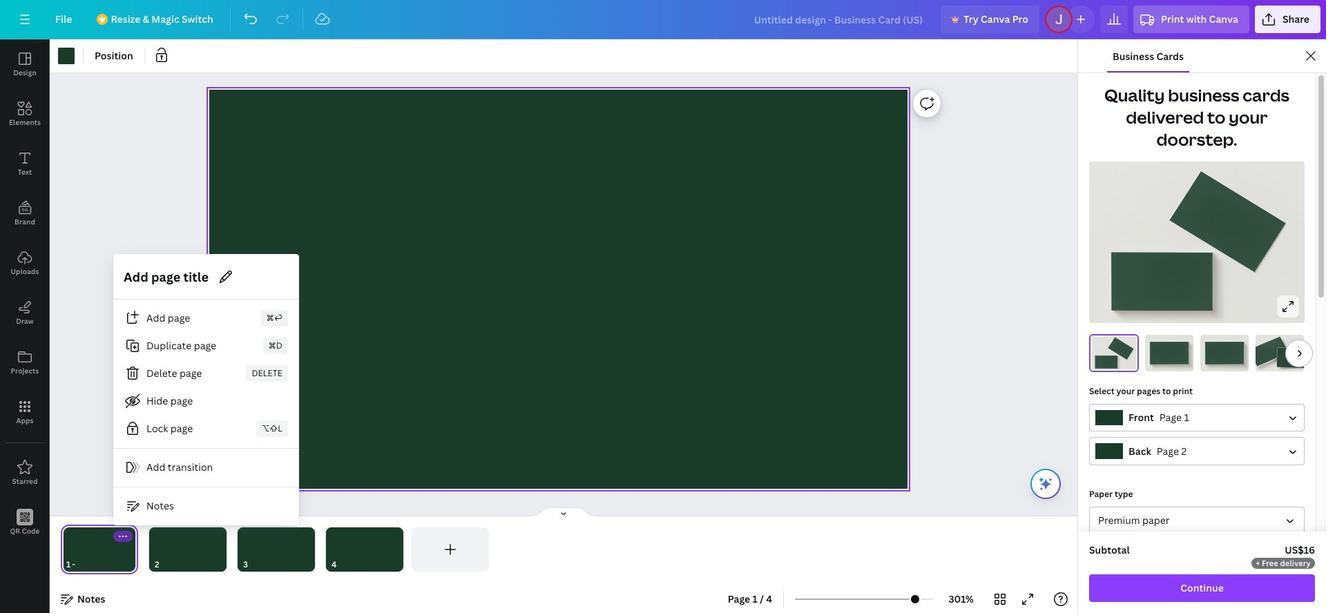 Task type: locate. For each thing, give the bounding box(es) containing it.
side panel tab list
[[0, 39, 50, 548]]

0 horizontal spatial page title text field
[[77, 558, 82, 572]]

1 horizontal spatial page title text field
[[123, 268, 211, 286]]

hide pages image
[[531, 507, 597, 518]]

Page title text field
[[123, 268, 211, 286], [77, 558, 82, 572]]

Zoom button
[[939, 589, 984, 611]]

0 vertical spatial page title text field
[[123, 268, 211, 286]]

Design title text field
[[743, 6, 936, 33]]

page 1 image
[[61, 528, 138, 572]]



Task type: describe. For each thing, give the bounding box(es) containing it.
main menu bar
[[0, 0, 1327, 39]]

#1a3b29 image
[[58, 48, 75, 64]]

canva assistant image
[[1038, 476, 1054, 493]]

1 vertical spatial page title text field
[[77, 558, 82, 572]]



Task type: vqa. For each thing, say whether or not it's contained in the screenshot.
Design Title text box
yes



